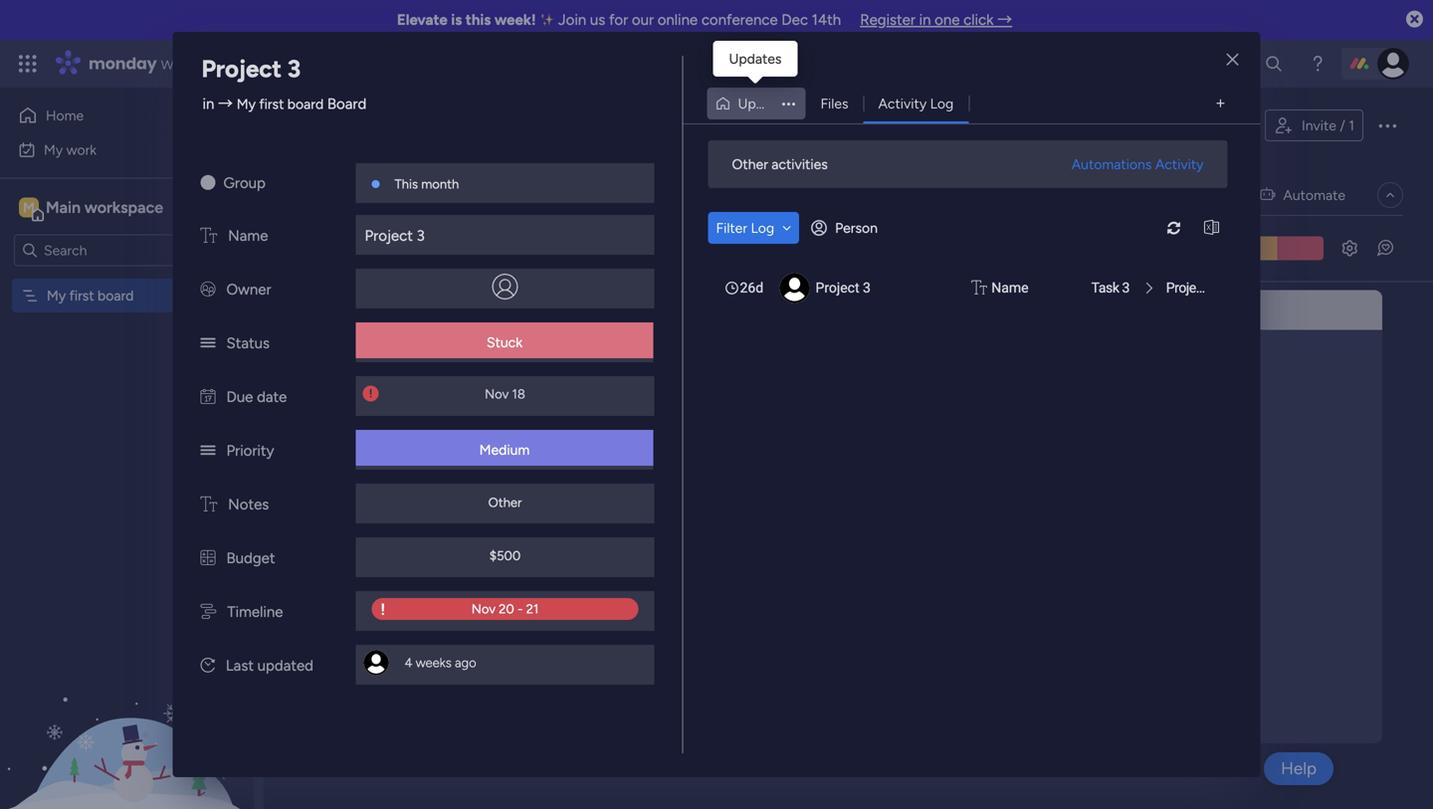 Task type: locate. For each thing, give the bounding box(es) containing it.
apps image
[[1216, 54, 1235, 74]]

last
[[226, 657, 254, 675]]

1 vertical spatial person
[[565, 240, 608, 257]]

dapulse text column image
[[201, 227, 217, 245], [972, 278, 987, 299]]

2 horizontal spatial due
[[614, 397, 637, 413]]

0 horizontal spatial my first board
[[47, 287, 134, 304]]

my down management on the left of page
[[237, 96, 256, 112]]

1 vertical spatial other
[[488, 495, 522, 511]]

1 vertical spatial filter
[[657, 240, 689, 257]]

dapulse numbers column image
[[201, 550, 216, 567]]

angle down image left v2 search image
[[405, 241, 414, 256]]

in left one
[[919, 11, 931, 29]]

main inside workspace selection element
[[46, 198, 81, 217]]

kanban
[[428, 187, 475, 204]]

person for the leftmost person popup button
[[565, 240, 608, 257]]

work right monday
[[161, 52, 197, 75]]

Search field
[[462, 234, 522, 262]]

0 horizontal spatial angle down image
[[405, 241, 414, 256]]

activities
[[772, 156, 828, 173]]

activity up stands.
[[879, 95, 927, 112]]

files button
[[806, 88, 864, 119]]

nov inside project 3 dialog
[[485, 386, 509, 402]]

filter inside popup button
[[657, 240, 689, 257]]

date down the 2
[[366, 397, 392, 413]]

1 down working on it / 1
[[643, 353, 649, 369]]

due down project 1
[[614, 397, 637, 413]]

option
[[0, 278, 254, 282]]

us
[[590, 11, 606, 29]]

activity down activity popup button
[[1156, 156, 1204, 173]]

my work button
[[12, 134, 214, 166]]

person down form
[[835, 220, 878, 236]]

in inside project 3 dialog
[[203, 95, 214, 113]]

0 vertical spatial work
[[161, 52, 197, 75]]

work down home
[[66, 141, 97, 158]]

/ 1
[[350, 301, 366, 320]]

0 horizontal spatial →
[[218, 95, 233, 113]]

0 horizontal spatial files
[[721, 187, 749, 204]]

0 horizontal spatial dapulse text column image
[[201, 227, 217, 245]]

0 vertical spatial angle down image
[[783, 221, 792, 235]]

other up files gallery button
[[732, 156, 768, 173]]

v2 overdue deadline image
[[681, 396, 697, 415]]

john smith image
[[1378, 48, 1410, 80]]

files for files gallery
[[721, 187, 749, 204]]

4 weeks ago
[[405, 655, 476, 671]]

2 horizontal spatial first
[[356, 103, 414, 147]]

subitems down project 1
[[614, 439, 669, 454]]

more
[[882, 187, 915, 204]]

0 horizontal spatial work
[[66, 141, 97, 158]]

2 horizontal spatial date
[[641, 397, 667, 413]]

my first board down search in workspace "field" on the top left of the page
[[47, 287, 134, 304]]

0 vertical spatial filter
[[716, 220, 748, 236]]

my first board
[[303, 103, 516, 147], [47, 287, 134, 304]]

export to excel image
[[1196, 221, 1228, 235]]

1 vertical spatial files
[[721, 187, 749, 204]]

board down search in workspace "field" on the top left of the page
[[98, 287, 134, 304]]

due date right 'dapulse date column' image
[[226, 388, 287, 406]]

1 horizontal spatial first
[[259, 96, 284, 112]]

updates
[[729, 50, 782, 67], [738, 95, 791, 112]]

work inside button
[[66, 141, 97, 158]]

dapulse text column image down v2 sun icon
[[201, 227, 217, 245]]

2 subitems from the left
[[614, 439, 669, 454]]

sort button
[[726, 232, 796, 264]]

manage any type of project. assign owners, set timelines and keep track of where your project stands. button
[[302, 147, 970, 171]]

our
[[632, 11, 654, 29]]

1 horizontal spatial log
[[930, 95, 954, 112]]

of right "type"
[[415, 151, 428, 168]]

0 horizontal spatial filter
[[657, 240, 689, 257]]

0 vertical spatial name
[[228, 227, 268, 245]]

nov inside row group
[[449, 398, 473, 414]]

1 horizontal spatial in
[[919, 11, 931, 29]]

0 horizontal spatial person
[[565, 240, 608, 257]]

1 horizontal spatial person
[[835, 220, 878, 236]]

invite / 1
[[1302, 117, 1355, 134]]

person button
[[803, 212, 890, 244], [533, 232, 620, 264]]

work for monday
[[161, 52, 197, 75]]

0 vertical spatial person
[[835, 220, 878, 236]]

1 horizontal spatial files
[[821, 95, 849, 112]]

on
[[646, 301, 664, 320]]

ago
[[455, 655, 476, 671]]

project left the 2
[[324, 353, 365, 369]]

assign
[[483, 151, 525, 168]]

other down medium
[[488, 495, 522, 511]]

person for person popup button within project 3 dialog
[[835, 220, 878, 236]]

due
[[226, 388, 253, 406], [339, 397, 363, 413], [614, 397, 637, 413]]

main right workspace icon
[[46, 198, 81, 217]]

3 right task
[[1122, 280, 1130, 296]]

/
[[1340, 117, 1346, 134], [350, 301, 356, 320], [682, 301, 688, 320]]

1 horizontal spatial name
[[992, 280, 1029, 296]]

notes
[[228, 496, 269, 514]]

this
[[466, 11, 491, 29]]

my inside list box
[[47, 287, 66, 304]]

integrate
[[1084, 187, 1141, 204]]

1 horizontal spatial person button
[[803, 212, 890, 244]]

1 horizontal spatial date
[[366, 397, 392, 413]]

project up 'my first board' link
[[202, 54, 282, 83]]

1 vertical spatial activity
[[1171, 117, 1219, 134]]

subitems down v2 overdue deadline image
[[339, 439, 394, 454]]

files inside button
[[721, 187, 749, 204]]

0 horizontal spatial date
[[257, 388, 287, 406]]

0 horizontal spatial nov
[[449, 398, 473, 414]]

my down home
[[44, 141, 63, 158]]

log inside button
[[751, 220, 775, 236]]

and
[[663, 151, 686, 168]]

person button down chart button
[[533, 232, 620, 264]]

name
[[228, 227, 268, 245], [992, 280, 1029, 296]]

person down chart
[[565, 240, 608, 257]]

person button down form "button"
[[803, 212, 890, 244]]

my down search in workspace "field" on the top left of the page
[[47, 287, 66, 304]]

activity
[[879, 95, 927, 112], [1171, 117, 1219, 134], [1156, 156, 1204, 173]]

log for filter log
[[751, 220, 775, 236]]

v2 sun image
[[201, 174, 216, 192]]

0 horizontal spatial board
[[98, 287, 134, 304]]

due date down the 2
[[339, 397, 392, 413]]

first inside in → my first board board
[[259, 96, 284, 112]]

owners,
[[528, 151, 577, 168]]

workspace selection element
[[19, 196, 166, 222]]

1 horizontal spatial filter
[[716, 220, 748, 236]]

0 horizontal spatial first
[[69, 287, 94, 304]]

0 horizontal spatial of
[[415, 151, 428, 168]]

gantt
[[505, 187, 541, 204]]

main for main table
[[332, 187, 362, 204]]

date up priority
[[257, 388, 287, 406]]

filter down files gallery
[[716, 220, 748, 236]]

main inside main table button
[[332, 187, 362, 204]]

date
[[257, 388, 287, 406], [366, 397, 392, 413], [641, 397, 667, 413]]

updates down conference
[[729, 50, 782, 67]]

1 vertical spatial updates
[[738, 95, 791, 112]]

date left v2 overdue deadline icon
[[641, 397, 667, 413]]

0 horizontal spatial log
[[751, 220, 775, 236]]

angle down image up sort
[[783, 221, 792, 235]]

/ right invite
[[1340, 117, 1346, 134]]

refresh image
[[1158, 221, 1190, 235]]

1
[[1349, 117, 1355, 134], [360, 301, 366, 320], [692, 301, 699, 320], [643, 353, 649, 369]]

1 horizontal spatial angle down image
[[783, 221, 792, 235]]

1 of from the left
[[415, 151, 428, 168]]

type
[[383, 151, 412, 168]]

project up started
[[1166, 280, 1207, 296]]

1 vertical spatial work
[[66, 141, 97, 158]]

0 vertical spatial in
[[919, 11, 931, 29]]

2 vertical spatial activity
[[1156, 156, 1204, 173]]

dapulse date column image
[[201, 388, 216, 406]]

log for activity log
[[930, 95, 954, 112]]

dapulse integrations image
[[1061, 188, 1076, 203]]

owner
[[226, 281, 271, 299]]

board left the board
[[288, 96, 324, 112]]

filter inside button
[[716, 220, 748, 236]]

files for files
[[821, 95, 849, 112]]

my first board list box
[[0, 275, 254, 581]]

2 horizontal spatial /
[[1340, 117, 1346, 134]]

first down management on the left of page
[[259, 96, 284, 112]]

3 down form "button"
[[863, 280, 871, 296]]

2 horizontal spatial board
[[421, 103, 516, 147]]

1 horizontal spatial dapulse text column image
[[972, 278, 987, 299]]

project 3 up 'my first board' link
[[202, 54, 301, 83]]

0 horizontal spatial main
[[46, 198, 81, 217]]

1 vertical spatial log
[[751, 220, 775, 236]]

dapulse text column image down add view icon
[[972, 278, 987, 299]]

calendar
[[635, 187, 691, 204]]

files up filter log on the top of page
[[721, 187, 749, 204]]

1 horizontal spatial of
[[757, 151, 771, 168]]

workspace image
[[19, 197, 39, 219]]

row group
[[296, 290, 1395, 809]]

project 3 up started
[[1166, 280, 1218, 296]]

my first board up "type"
[[303, 103, 516, 147]]

files right options image
[[821, 95, 849, 112]]

of right track at the top of page
[[757, 151, 771, 168]]

nov for nov 17
[[449, 398, 473, 414]]

click
[[964, 11, 994, 29]]

0 vertical spatial →
[[998, 11, 1013, 29]]

1 horizontal spatial other
[[732, 156, 768, 173]]

project 3 down table
[[365, 227, 425, 245]]

set
[[580, 151, 600, 168]]

dapulse timeline column image
[[201, 603, 216, 621]]

log inside button
[[930, 95, 954, 112]]

main left table
[[332, 187, 362, 204]]

first
[[259, 96, 284, 112], [356, 103, 414, 147], [69, 287, 94, 304]]

0 horizontal spatial other
[[488, 495, 522, 511]]

join
[[558, 11, 587, 29]]

1 horizontal spatial nov
[[485, 386, 509, 402]]

nov 17
[[449, 398, 489, 414]]

0 horizontal spatial /
[[350, 301, 356, 320]]

log up sort
[[751, 220, 775, 236]]

kanban button
[[414, 179, 490, 211]]

0 horizontal spatial in
[[203, 95, 214, 113]]

1 horizontal spatial main
[[332, 187, 362, 204]]

person
[[835, 220, 878, 236], [565, 240, 608, 257]]

table
[[366, 187, 399, 204]]

1 right invite
[[1349, 117, 1355, 134]]

it
[[668, 301, 678, 320]]

files
[[821, 95, 849, 112], [721, 187, 749, 204]]

project 3
[[202, 54, 301, 83], [365, 227, 425, 245], [816, 280, 871, 296], [1166, 280, 1218, 296]]

files inside button
[[821, 95, 849, 112]]

other
[[732, 156, 768, 173], [488, 495, 522, 511]]

0 horizontal spatial due
[[226, 388, 253, 406]]

main
[[332, 187, 362, 204], [46, 198, 81, 217]]

in down monday work management
[[203, 95, 214, 113]]

first down search in workspace "field" on the top left of the page
[[69, 287, 94, 304]]

updates up track at the top of page
[[738, 95, 791, 112]]

due left v2 overdue deadline image
[[339, 397, 363, 413]]

activity down add view image
[[1171, 117, 1219, 134]]

budget
[[226, 550, 275, 567]]

nov left 18
[[485, 386, 509, 402]]

project 3 right 26d
[[816, 280, 871, 296]]

any
[[358, 151, 380, 168]]

activity for activity
[[1171, 117, 1219, 134]]

main table
[[332, 187, 399, 204]]

→ inside project 3 dialog
[[218, 95, 233, 113]]

project down table
[[365, 227, 413, 245]]

chart
[[571, 187, 605, 204]]

in
[[919, 11, 931, 29], [203, 95, 214, 113]]

main for main workspace
[[46, 198, 81, 217]]

due inside project 3 dialog
[[226, 388, 253, 406]]

0 horizontal spatial subitems
[[339, 439, 394, 454]]

→ down monday work management
[[218, 95, 233, 113]]

nov
[[485, 386, 509, 402], [449, 398, 473, 414]]

main table button
[[302, 179, 414, 211]]

filter for filter log
[[716, 220, 748, 236]]

sort
[[757, 240, 784, 257]]

/ up 'project 2'
[[350, 301, 356, 320]]

0 vertical spatial log
[[930, 95, 954, 112]]

1 vertical spatial my first board
[[47, 287, 134, 304]]

started
[[1163, 301, 1217, 320]]

other activities
[[732, 156, 828, 173]]

angle down image
[[783, 221, 792, 235], [405, 241, 414, 256]]

activity inside popup button
[[1171, 117, 1219, 134]]

name down group
[[228, 227, 268, 245]]

My first board field
[[298, 103, 521, 147]]

of
[[415, 151, 428, 168], [757, 151, 771, 168]]

→
[[998, 11, 1013, 29], [218, 95, 233, 113]]

weeks
[[416, 655, 452, 671]]

1 vertical spatial angle down image
[[405, 241, 414, 256]]

filter log button
[[708, 212, 800, 244]]

1 vertical spatial →
[[218, 95, 233, 113]]

1 horizontal spatial subitems
[[614, 439, 669, 454]]

collapse board header image
[[1383, 187, 1399, 203]]

1 horizontal spatial my first board
[[303, 103, 516, 147]]

0 vertical spatial my first board
[[303, 103, 516, 147]]

nov left 17
[[449, 398, 473, 414]]

1 horizontal spatial work
[[161, 52, 197, 75]]

0 horizontal spatial name
[[228, 227, 268, 245]]

board up project.
[[421, 103, 516, 147]]

filter left arrow down icon
[[657, 240, 689, 257]]

1 vertical spatial dapulse text column image
[[972, 278, 987, 299]]

activity button
[[1163, 110, 1257, 141]]

project right new
[[342, 240, 387, 257]]

first inside list box
[[69, 287, 94, 304]]

name left task
[[992, 280, 1029, 296]]

my work
[[44, 141, 97, 158]]

→ right click
[[998, 11, 1013, 29]]

/ right it
[[682, 301, 688, 320]]

due right 'dapulse date column' image
[[226, 388, 253, 406]]

automate
[[1284, 187, 1346, 204]]

row group containing / 1
[[296, 290, 1395, 809]]

v2 overdue deadline image
[[363, 385, 379, 404]]

person inside project 3 dialog
[[835, 220, 878, 236]]

0 vertical spatial files
[[821, 95, 849, 112]]

1 horizontal spatial /
[[682, 301, 688, 320]]

log up stands.
[[930, 95, 954, 112]]

3 left v2 search image
[[417, 227, 425, 245]]

1 horizontal spatial board
[[288, 96, 324, 112]]

/ inside invite / 1 button
[[1340, 117, 1346, 134]]

0 vertical spatial activity
[[879, 95, 927, 112]]

my first board link
[[237, 96, 324, 112]]

updated
[[258, 657, 314, 675]]

1 vertical spatial in
[[203, 95, 214, 113]]

due date down project 1
[[614, 397, 667, 413]]

select product image
[[18, 54, 38, 74]]

first up "type"
[[356, 103, 414, 147]]

0 vertical spatial other
[[732, 156, 768, 173]]

17
[[476, 398, 489, 414]]

0 horizontal spatial due date
[[226, 388, 287, 406]]



Task type: describe. For each thing, give the bounding box(es) containing it.
$500
[[490, 548, 521, 564]]

2
[[368, 353, 376, 369]]

v2 search image
[[448, 237, 462, 259]]

home button
[[12, 100, 214, 131]]

gantt button
[[490, 179, 556, 211]]

main workspace
[[46, 198, 163, 217]]

management
[[201, 52, 309, 75]]

more button
[[873, 179, 952, 211]]

one
[[935, 11, 960, 29]]

date inside project 3 dialog
[[257, 388, 287, 406]]

help image
[[1308, 54, 1328, 74]]

project inside "button"
[[342, 240, 387, 257]]

manage any type of project. assign owners, set timelines and keep track of where your project stands.
[[305, 151, 940, 168]]

other for other activities
[[732, 156, 768, 173]]

1 horizontal spatial →
[[998, 11, 1013, 29]]

medium
[[480, 442, 530, 458]]

task 3
[[1092, 280, 1130, 296]]

invite
[[1302, 117, 1337, 134]]

nov for nov 18
[[485, 386, 509, 402]]

18
[[512, 386, 526, 402]]

nov 18
[[485, 386, 526, 402]]

project down "working"
[[598, 353, 640, 369]]

chart button
[[556, 179, 620, 211]]

help
[[1281, 759, 1317, 779]]

3 up started
[[1210, 280, 1218, 296]]

autopilot image
[[1259, 181, 1276, 207]]

register
[[860, 11, 916, 29]]

project 3 dialog
[[0, 0, 1434, 809]]

0 horizontal spatial person button
[[533, 232, 620, 264]]

working
[[582, 301, 642, 320]]

dapulse text column image
[[201, 496, 217, 514]]

manage
[[305, 151, 354, 168]]

1 vertical spatial name
[[992, 280, 1029, 296]]

angle down image inside 'filter log' button
[[783, 221, 792, 235]]

my inside button
[[44, 141, 63, 158]]

4
[[405, 655, 413, 671]]

files gallery
[[721, 187, 796, 204]]

1 horizontal spatial due
[[339, 397, 363, 413]]

my first board inside list box
[[47, 287, 134, 304]]

calendar button
[[620, 179, 706, 211]]

filter for filter
[[657, 240, 689, 257]]

week!
[[495, 11, 536, 29]]

0 vertical spatial dapulse text column image
[[201, 227, 217, 245]]

v2 pulse updated log image
[[201, 657, 215, 675]]

14th
[[812, 11, 841, 29]]

this
[[395, 176, 418, 192]]

project right 26d
[[816, 280, 860, 296]]

my inside in → my first board board
[[237, 96, 256, 112]]

stuck
[[487, 334, 523, 351]]

automations activity
[[1072, 156, 1204, 173]]

add view image
[[1217, 96, 1225, 111]]

0 vertical spatial updates
[[729, 50, 782, 67]]

due date inside project 3 dialog
[[226, 388, 287, 406]]

updates button
[[707, 88, 806, 119]]

online
[[658, 11, 698, 29]]

search everything image
[[1264, 54, 1284, 74]]

form button
[[811, 179, 873, 211]]

register in one click → link
[[860, 11, 1013, 29]]

task
[[1092, 280, 1119, 296]]

your
[[816, 151, 844, 168]]

automations
[[1072, 156, 1152, 173]]

keep
[[689, 151, 719, 168]]

monday work management
[[89, 52, 309, 75]]

help button
[[1264, 753, 1334, 785]]

2 of from the left
[[757, 151, 771, 168]]

timeline
[[227, 603, 283, 621]]

1 subitems from the left
[[339, 439, 394, 454]]

elevate is this week! ✨ join us for our online conference dec 14th
[[397, 11, 841, 29]]

✨
[[540, 11, 555, 29]]

invite / 1 button
[[1265, 110, 1364, 141]]

board inside in → my first board board
[[288, 96, 324, 112]]

updates inside button
[[738, 95, 791, 112]]

monday
[[89, 52, 157, 75]]

v2 status image
[[201, 334, 216, 352]]

lottie animation image
[[0, 608, 254, 809]]

project 1
[[598, 353, 649, 369]]

person button inside project 3 dialog
[[803, 212, 890, 244]]

gallery
[[752, 187, 796, 204]]

v2 multiple person column image
[[201, 281, 216, 299]]

files gallery button
[[706, 179, 811, 211]]

last updated
[[226, 657, 314, 675]]

1 right it
[[692, 301, 699, 320]]

new project
[[310, 240, 387, 257]]

working on it / 1
[[582, 301, 699, 320]]

group
[[223, 174, 266, 192]]

1 up 'project 2'
[[360, 301, 366, 320]]

my up manage
[[303, 103, 348, 147]]

1 horizontal spatial due date
[[339, 397, 392, 413]]

where
[[774, 151, 813, 168]]

priority
[[226, 442, 274, 460]]

other for other
[[488, 495, 522, 511]]

status
[[226, 334, 270, 352]]

timelines
[[603, 151, 659, 168]]

1 inside invite / 1 button
[[1349, 117, 1355, 134]]

board inside list box
[[98, 287, 134, 304]]

arrow down image
[[696, 236, 720, 260]]

home
[[46, 107, 84, 124]]

options image
[[774, 98, 803, 110]]

stands.
[[896, 151, 940, 168]]

board
[[327, 95, 367, 113]]

form
[[826, 187, 858, 204]]

new project button
[[302, 232, 395, 264]]

workspace
[[85, 198, 163, 217]]

elevate
[[397, 11, 448, 29]]

3 up in → my first board board
[[287, 54, 301, 83]]

2 horizontal spatial due date
[[614, 397, 667, 413]]

automations activity button
[[1064, 148, 1212, 180]]

project
[[847, 151, 893, 168]]

new
[[310, 240, 339, 257]]

Search in workspace field
[[42, 239, 166, 262]]

add view image
[[965, 188, 973, 202]]

conference
[[702, 11, 778, 29]]

close image
[[1227, 53, 1239, 67]]

lottie animation element
[[0, 608, 254, 809]]

in → my first board board
[[203, 95, 367, 113]]

not
[[1132, 301, 1160, 320]]

v2 status image
[[201, 442, 216, 460]]

activity for activity log
[[879, 95, 927, 112]]

work for my
[[66, 141, 97, 158]]

register in one click →
[[860, 11, 1013, 29]]

m
[[23, 199, 35, 216]]

dec
[[782, 11, 808, 29]]

month
[[421, 176, 459, 192]]



Task type: vqa. For each thing, say whether or not it's contained in the screenshot.
NOV inside the "Project 3" dialog
yes



